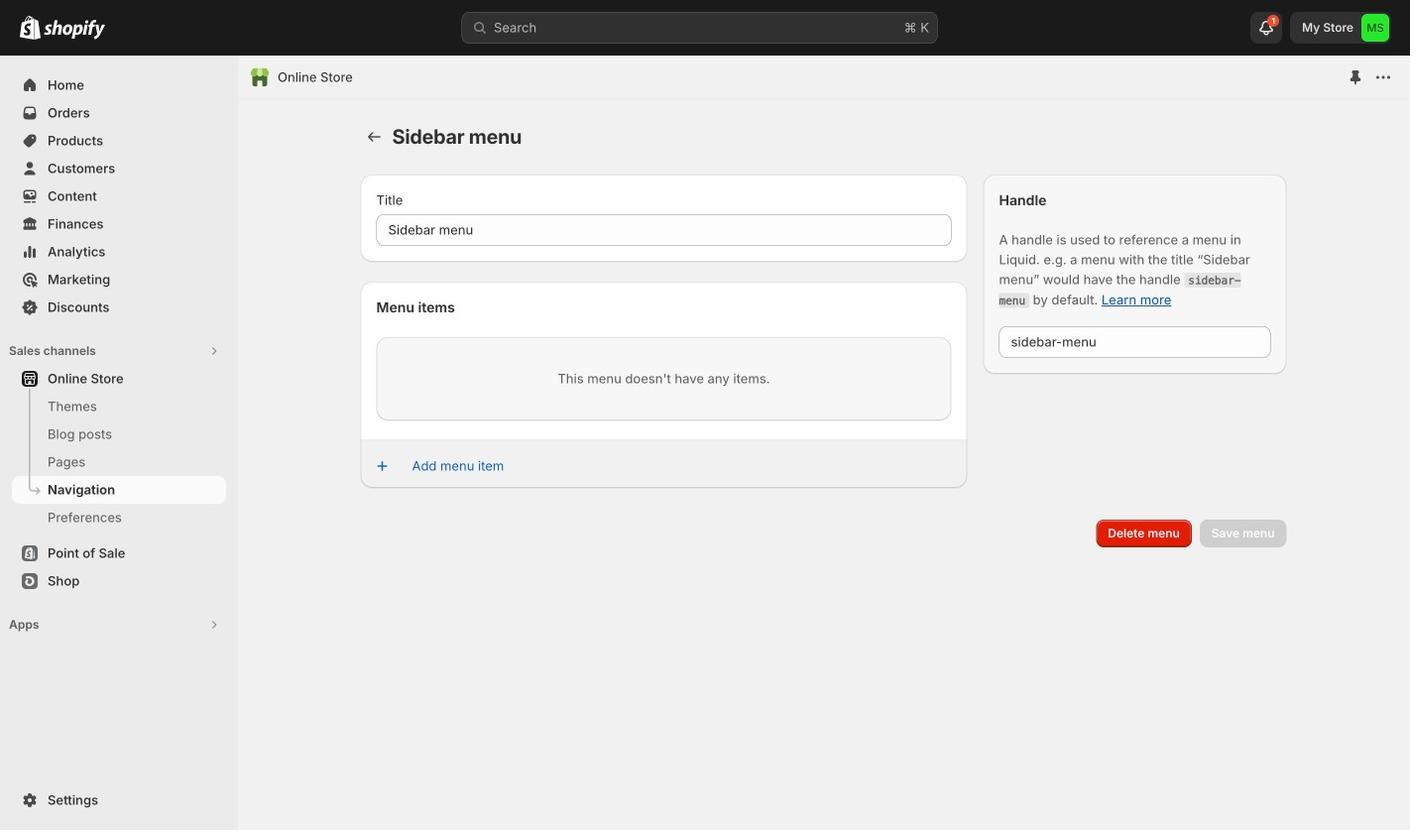 Task type: describe. For each thing, give the bounding box(es) containing it.
0 horizontal spatial shopify image
[[20, 16, 41, 39]]

online store image
[[250, 67, 270, 87]]



Task type: vqa. For each thing, say whether or not it's contained in the screenshot.
My Store Icon
yes



Task type: locate. For each thing, give the bounding box(es) containing it.
1 horizontal spatial shopify image
[[44, 20, 105, 39]]

shopify image
[[20, 16, 41, 39], [44, 20, 105, 39]]

my store image
[[1362, 14, 1390, 42]]



